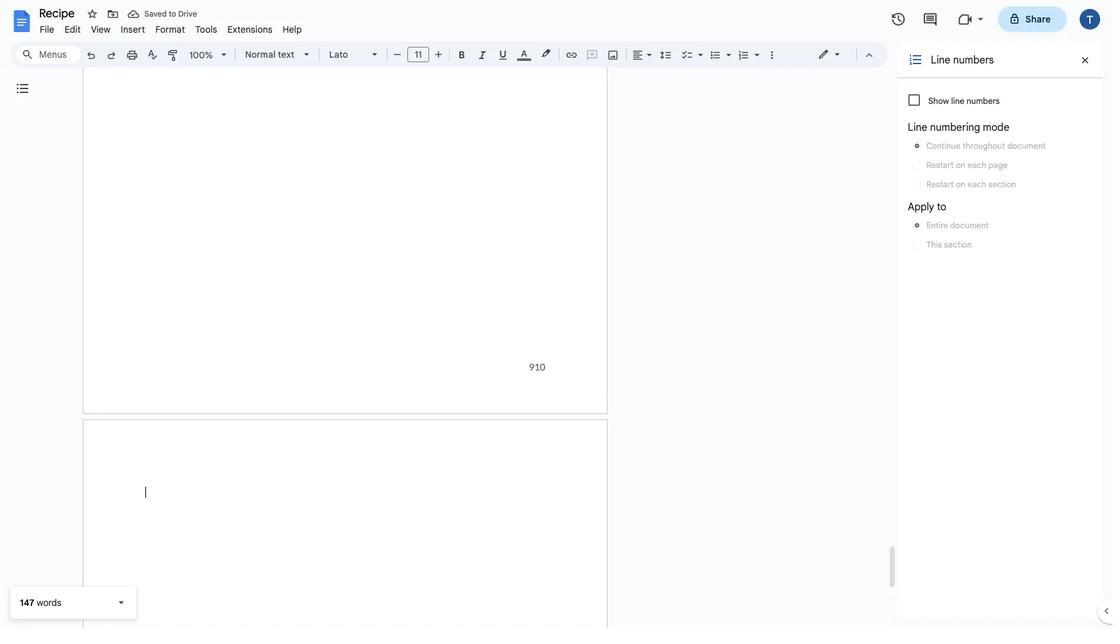 Task type: describe. For each thing, give the bounding box(es) containing it.
Star checkbox
[[83, 5, 101, 23]]

show
[[928, 96, 949, 106]]

section inside this section option
[[944, 239, 972, 250]]

words
[[37, 597, 61, 609]]

extensions menu item
[[222, 22, 278, 37]]

Zoom field
[[184, 46, 232, 65]]

menu bar inside menu bar banner
[[35, 17, 307, 38]]

mode
[[983, 121, 1009, 133]]

checklist menu image
[[695, 46, 703, 51]]

insert image image
[[606, 46, 621, 64]]

edit
[[65, 24, 81, 35]]

help
[[283, 24, 302, 35]]

mode and view toolbar
[[808, 42, 880, 67]]

throughout
[[963, 140, 1005, 151]]

Menus field
[[16, 46, 80, 64]]

entire document
[[926, 220, 989, 230]]

This section radio
[[908, 236, 976, 253]]

saved to drive button
[[124, 5, 200, 23]]

view menu item
[[86, 22, 116, 37]]

to for saved
[[169, 9, 176, 19]]

section inside restart on each section option
[[988, 179, 1016, 189]]

page
[[988, 160, 1008, 170]]

drive
[[178, 9, 197, 19]]

line
[[951, 96, 964, 106]]

this section
[[926, 239, 972, 250]]

normal text
[[245, 49, 294, 60]]

insert
[[121, 24, 145, 35]]

document inside radio
[[950, 220, 989, 230]]

on for section
[[956, 179, 966, 189]]

0 vertical spatial numbers
[[953, 53, 994, 66]]

numbering
[[930, 121, 980, 133]]

apply
[[908, 200, 934, 213]]

file menu item
[[35, 22, 59, 37]]

document inside option
[[1007, 140, 1046, 151]]

font list. lato selected. option
[[329, 46, 364, 64]]

147
[[20, 597, 34, 609]]

Font size field
[[407, 47, 434, 63]]

this
[[926, 239, 942, 250]]

continue throughout document
[[926, 140, 1046, 151]]

147 words
[[20, 597, 61, 609]]

main toolbar
[[80, 0, 782, 498]]

highlight color image
[[539, 46, 553, 61]]

format menu item
[[150, 22, 190, 37]]



Task type: vqa. For each thing, say whether or not it's contained in the screenshot.
2nd Resume from the left
no



Task type: locate. For each thing, give the bounding box(es) containing it.
0 vertical spatial section
[[988, 179, 1016, 189]]

1 vertical spatial document
[[950, 220, 989, 230]]

Rename text field
[[35, 5, 82, 21]]

numbers
[[953, 53, 994, 66], [967, 96, 1000, 106]]

Restart on each section radio
[[908, 176, 1021, 192]]

each for section
[[968, 179, 986, 189]]

file
[[40, 24, 54, 35]]

edit menu item
[[59, 22, 86, 37]]

section
[[988, 179, 1016, 189], [944, 239, 972, 250]]

text
[[278, 49, 294, 60]]

document
[[1007, 140, 1046, 151], [950, 220, 989, 230]]

1 vertical spatial numbers
[[967, 96, 1000, 106]]

entire
[[926, 220, 948, 230]]

0 vertical spatial line
[[931, 53, 951, 66]]

1 vertical spatial to
[[937, 200, 946, 213]]

restart inside restart on each section option
[[926, 179, 954, 189]]

line
[[931, 53, 951, 66], [908, 121, 927, 133]]

Font size text field
[[408, 47, 429, 62]]

restart
[[926, 160, 954, 170], [926, 179, 954, 189]]

2 restart from the top
[[926, 179, 954, 189]]

lato
[[329, 49, 348, 60]]

numbers up show line numbers
[[953, 53, 994, 66]]

line up show
[[931, 53, 951, 66]]

section down the page
[[988, 179, 1016, 189]]

insert menu item
[[116, 22, 150, 37]]

on for page
[[956, 160, 966, 170]]

extensions
[[228, 24, 272, 35]]

continue
[[926, 140, 960, 151]]

each
[[968, 160, 986, 170], [968, 179, 986, 189]]

each for page
[[968, 160, 986, 170]]

line for line numbers
[[931, 53, 951, 66]]

format
[[155, 24, 185, 35]]

each down the restart on each page
[[968, 179, 986, 189]]

line inside option group
[[908, 121, 927, 133]]

line & paragraph spacing image
[[659, 46, 673, 64]]

Continue throughout document radio
[[908, 137, 1050, 154]]

1 vertical spatial restart
[[926, 179, 954, 189]]

on up restart on each section option
[[956, 160, 966, 170]]

0 horizontal spatial section
[[944, 239, 972, 250]]

1 horizontal spatial section
[[988, 179, 1016, 189]]

1 each from the top
[[968, 160, 986, 170]]

line for line numbering mode
[[908, 121, 927, 133]]

1 vertical spatial each
[[968, 179, 986, 189]]

line numbers section
[[898, 42, 1103, 619]]

restart for restart on each page
[[926, 160, 954, 170]]

Restart on each page radio
[[908, 157, 1012, 173]]

1 vertical spatial on
[[956, 179, 966, 189]]

share
[[1026, 13, 1051, 25]]

saved
[[144, 9, 167, 19]]

0 vertical spatial each
[[968, 160, 986, 170]]

restart for restart on each section
[[926, 179, 954, 189]]

restart down continue
[[926, 160, 954, 170]]

on inside radio
[[956, 160, 966, 170]]

1 on from the top
[[956, 160, 966, 170]]

menu bar banner
[[0, 0, 1113, 629]]

0 vertical spatial restart
[[926, 160, 954, 170]]

to up entire
[[937, 200, 946, 213]]

each inside radio
[[968, 160, 986, 170]]

saved to drive
[[144, 9, 197, 19]]

line numbering mode option group
[[908, 119, 1093, 192]]

0 horizontal spatial to
[[169, 9, 176, 19]]

application
[[0, 0, 1113, 629]]

view
[[91, 24, 111, 35]]

on down the restart on each page radio
[[956, 179, 966, 189]]

menu bar
[[35, 17, 307, 38]]

to
[[169, 9, 176, 19], [937, 200, 946, 213]]

to inside saved to drive button
[[169, 9, 176, 19]]

numbers right the line
[[967, 96, 1000, 106]]

to for apply
[[937, 200, 946, 213]]

1 vertical spatial section
[[944, 239, 972, 250]]

2 on from the top
[[956, 179, 966, 189]]

each inside option
[[968, 179, 986, 189]]

restart up apply to
[[926, 179, 954, 189]]

apply to
[[908, 200, 946, 213]]

0 horizontal spatial document
[[950, 220, 989, 230]]

tools menu item
[[190, 22, 222, 37]]

Zoom text field
[[186, 46, 217, 64]]

tools
[[195, 24, 217, 35]]

document up the page
[[1007, 140, 1046, 151]]

text color image
[[517, 46, 531, 61]]

0 vertical spatial document
[[1007, 140, 1046, 151]]

application containing line numbers
[[0, 0, 1113, 629]]

menu bar containing file
[[35, 17, 307, 38]]

1 restart from the top
[[926, 160, 954, 170]]

apply to option group
[[908, 199, 1093, 253]]

on
[[956, 160, 966, 170], [956, 179, 966, 189]]

1 horizontal spatial to
[[937, 200, 946, 213]]

normal
[[245, 49, 276, 60]]

document up this section at the right top of page
[[950, 220, 989, 230]]

2 each from the top
[[968, 179, 986, 189]]

line numbers
[[931, 53, 994, 66]]

Show line numbers checkbox
[[908, 94, 920, 106]]

numbered list menu image
[[751, 46, 760, 51]]

show line numbers
[[928, 96, 1000, 106]]

1 vertical spatial line
[[908, 121, 927, 133]]

Entire document radio
[[908, 217, 993, 234]]

each down continue throughout document option
[[968, 160, 986, 170]]

section down 'entire document'
[[944, 239, 972, 250]]

share button
[[998, 6, 1067, 32]]

line numbering mode
[[908, 121, 1009, 133]]

0 vertical spatial on
[[956, 160, 966, 170]]

to left drive
[[169, 9, 176, 19]]

to inside apply to option group
[[937, 200, 946, 213]]

1 horizontal spatial document
[[1007, 140, 1046, 151]]

restart on each page
[[926, 160, 1008, 170]]

restart inside radio
[[926, 160, 954, 170]]

styles list. normal text selected. option
[[245, 46, 296, 64]]

line down show line numbers checkbox
[[908, 121, 927, 133]]

help menu item
[[278, 22, 307, 37]]

on inside option
[[956, 179, 966, 189]]

restart on each section
[[926, 179, 1016, 189]]

1 horizontal spatial line
[[931, 53, 951, 66]]

0 vertical spatial to
[[169, 9, 176, 19]]

0 horizontal spatial line
[[908, 121, 927, 133]]



